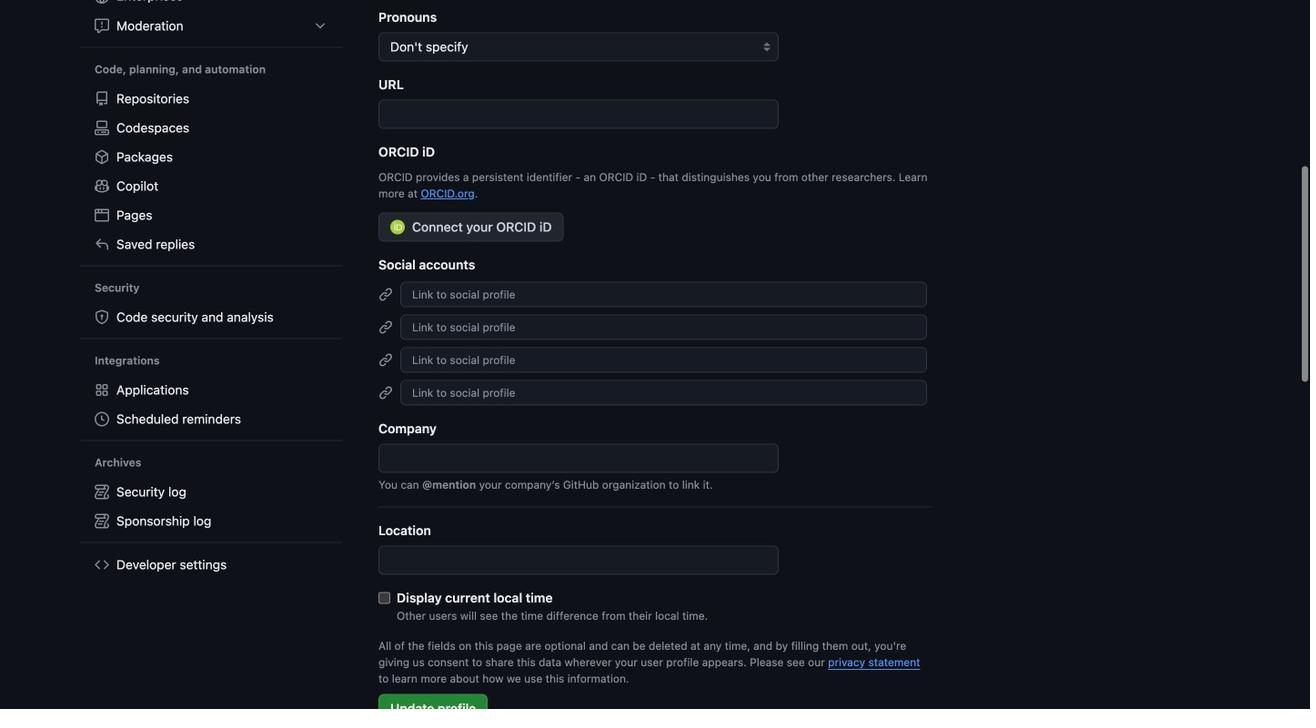 Task type: locate. For each thing, give the bounding box(es) containing it.
None checkbox
[[379, 592, 390, 604]]

0 vertical spatial link to social profile text field
[[400, 282, 927, 307]]

copilot image
[[95, 179, 109, 193]]

2 vertical spatial social account image
[[379, 353, 393, 367]]

Link to social profile text field
[[400, 314, 927, 340], [400, 347, 927, 373]]

shield lock image
[[95, 310, 109, 324]]

1 link to social profile text field from the top
[[400, 282, 927, 307]]

Link to social profile text field
[[400, 282, 927, 307], [400, 380, 927, 405]]

browser image
[[95, 208, 109, 223]]

None text field
[[379, 444, 779, 473], [379, 546, 779, 575], [379, 444, 779, 473], [379, 546, 779, 575]]

link to social profile text field for social account image
[[400, 380, 927, 405]]

link to social profile text field for third social account icon from the top of the page
[[400, 347, 927, 373]]

social account image
[[379, 287, 393, 302], [379, 320, 393, 334], [379, 353, 393, 367]]

clock image
[[95, 412, 109, 426]]

repo image
[[95, 91, 109, 106]]

reply image
[[95, 237, 109, 252]]

1 vertical spatial social account image
[[379, 320, 393, 334]]

1 vertical spatial link to social profile text field
[[400, 347, 927, 373]]

list
[[87, 0, 335, 40], [87, 84, 335, 259], [87, 375, 335, 434], [87, 477, 335, 536]]

1 social account image from the top
[[379, 287, 393, 302]]

2 list from the top
[[87, 84, 335, 259]]

link to social profile text field for 3rd social account icon from the bottom of the page
[[400, 282, 927, 307]]

1 link to social profile text field from the top
[[400, 314, 927, 340]]

0 vertical spatial link to social profile text field
[[400, 314, 927, 340]]

2 link to social profile text field from the top
[[400, 347, 927, 373]]

1 vertical spatial link to social profile text field
[[400, 380, 927, 405]]

3 list from the top
[[87, 375, 335, 434]]

2 link to social profile text field from the top
[[400, 380, 927, 405]]

None text field
[[379, 100, 779, 129]]

0 vertical spatial social account image
[[379, 287, 393, 302]]



Task type: describe. For each thing, give the bounding box(es) containing it.
log image
[[95, 514, 109, 528]]

package image
[[95, 150, 109, 164]]

link to social profile text field for 2nd social account icon from the top
[[400, 314, 927, 340]]

apps image
[[95, 383, 109, 397]]

4 list from the top
[[87, 477, 335, 536]]

code image
[[95, 557, 109, 572]]

globe image
[[95, 0, 109, 4]]

3 social account image from the top
[[379, 353, 393, 367]]

2 social account image from the top
[[379, 320, 393, 334]]

1 list from the top
[[87, 0, 335, 40]]

codespaces image
[[95, 121, 109, 135]]

social account image
[[379, 385, 393, 400]]

log image
[[95, 485, 109, 499]]



Task type: vqa. For each thing, say whether or not it's contained in the screenshot.
information
no



